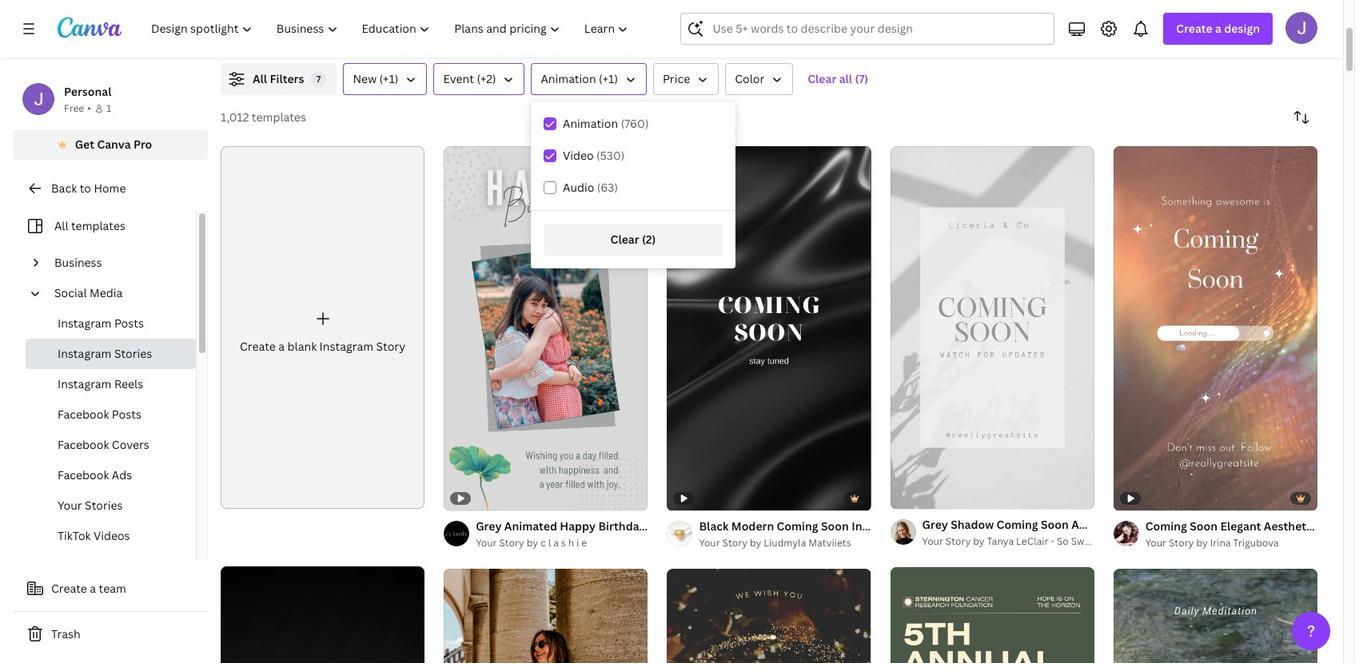 Task type: locate. For each thing, give the bounding box(es) containing it.
coming inside coming soon  elegant aesthetic loadin your story by irina trigubova
[[1146, 519, 1188, 534]]

animated
[[505, 519, 558, 534]]

(+1) up animation (760) at top
[[599, 71, 618, 86]]

templates for all templates
[[71, 218, 126, 234]]

soon inside grey shadow coming soon announcement instagram story your story by tanya leclair - so swell studio
[[1042, 517, 1069, 533]]

soon up the matviiets
[[822, 519, 849, 534]]

soon for announcement
[[1042, 517, 1069, 533]]

templates for 1,012 templates
[[252, 110, 306, 125]]

soon for instagram
[[822, 519, 849, 534]]

soon inside black modern coming soon instagram story your story by liudmyla matviiets
[[822, 519, 849, 534]]

trash link
[[13, 619, 208, 651]]

covers
[[112, 438, 149, 453]]

coming for modern
[[777, 519, 819, 534]]

animation up animation (760) at top
[[541, 71, 597, 86]]

by inside coming soon  elegant aesthetic loadin your story by irina trigubova
[[1197, 537, 1209, 550]]

1,012 templates
[[221, 110, 306, 125]]

top level navigation element
[[141, 13, 643, 45]]

grey inside grey shadow coming soon announcement instagram story your story by tanya leclair - so swell studio
[[923, 517, 949, 533]]

announcement
[[1072, 517, 1156, 533]]

1 vertical spatial templates
[[71, 218, 126, 234]]

stories up reels
[[114, 346, 152, 362]]

2 vertical spatial create
[[51, 582, 87, 597]]

soon
[[1042, 517, 1069, 533], [822, 519, 849, 534], [1191, 519, 1218, 534]]

your story by irina trigubova link
[[1146, 536, 1318, 552]]

1,012
[[221, 110, 249, 125]]

clear left (2)
[[611, 232, 640, 247]]

stories for instagram stories
[[114, 346, 152, 362]]

create left team
[[51, 582, 87, 597]]

templates down back to home
[[71, 218, 126, 234]]

animation up video (530)
[[563, 116, 619, 131]]

clear left all
[[808, 71, 837, 86]]

h
[[569, 537, 575, 550]]

all left 'filters'
[[253, 71, 267, 86]]

1 vertical spatial create
[[240, 339, 276, 354]]

all templates link
[[22, 211, 186, 242]]

grey
[[923, 517, 949, 533], [476, 519, 502, 534]]

by left irina
[[1197, 537, 1209, 550]]

video
[[563, 148, 594, 163]]

elegant
[[1221, 519, 1262, 534]]

2 horizontal spatial coming
[[1146, 519, 1188, 534]]

clear inside clear all (7) button
[[808, 71, 837, 86]]

1 vertical spatial posts
[[112, 407, 142, 422]]

your left c
[[476, 537, 497, 550]]

tiktok videos link
[[26, 522, 196, 552]]

a for team
[[90, 582, 96, 597]]

your inside grey animated happy birthday instagram story your story by c l a s h i e
[[476, 537, 497, 550]]

team
[[99, 582, 126, 597]]

loadin
[[1319, 519, 1356, 534]]

videos
[[94, 529, 130, 544]]

aesthetic
[[1265, 519, 1317, 534]]

0 vertical spatial templates
[[252, 110, 306, 125]]

grey left animated
[[476, 519, 502, 534]]

1 vertical spatial animation
[[563, 116, 619, 131]]

1 vertical spatial stories
[[85, 498, 123, 514]]

2 horizontal spatial create
[[1177, 21, 1213, 36]]

animation (+1) button
[[532, 63, 647, 95]]

your stories
[[58, 498, 123, 514]]

1 horizontal spatial grey
[[923, 517, 949, 533]]

clear all (7)
[[808, 71, 869, 86]]

instagram inside grey shadow coming soon announcement instagram story your story by tanya leclair - so swell studio
[[1159, 517, 1213, 533]]

(+1) inside button
[[599, 71, 618, 86]]

liudmyla
[[764, 537, 807, 550]]

studio
[[1099, 535, 1129, 549]]

0 vertical spatial stories
[[114, 346, 152, 362]]

(+2)
[[477, 71, 496, 86]]

c
[[541, 537, 546, 550]]

(+1) right new
[[380, 71, 399, 86]]

1 horizontal spatial create
[[240, 339, 276, 354]]

1 horizontal spatial all
[[253, 71, 267, 86]]

0 vertical spatial create
[[1177, 21, 1213, 36]]

to
[[80, 181, 91, 196]]

by down the shadow
[[974, 535, 985, 549]]

jacob simon image
[[1286, 12, 1318, 44]]

coming inside black modern coming soon instagram story your story by liudmyla matviiets
[[777, 519, 819, 534]]

your right studio
[[1146, 537, 1167, 550]]

a left design
[[1216, 21, 1222, 36]]

0 vertical spatial facebook
[[58, 407, 109, 422]]

grey left the shadow
[[923, 517, 949, 533]]

create inside button
[[51, 582, 87, 597]]

grey shadow coming soon announcement instagram story link
[[923, 517, 1246, 534]]

3 facebook from the top
[[58, 468, 109, 483]]

0 vertical spatial posts
[[114, 316, 144, 331]]

clear inside clear (2) button
[[611, 232, 640, 247]]

a left team
[[90, 582, 96, 597]]

templates
[[252, 110, 306, 125], [71, 218, 126, 234]]

clear
[[808, 71, 837, 86], [611, 232, 640, 247]]

soon up irina
[[1191, 519, 1218, 534]]

create left blank
[[240, 339, 276, 354]]

facebook up facebook ads
[[58, 438, 109, 453]]

0 horizontal spatial (+1)
[[380, 71, 399, 86]]

posts down reels
[[112, 407, 142, 422]]

business
[[54, 255, 102, 270]]

create a design button
[[1164, 13, 1274, 45]]

0 horizontal spatial clear
[[611, 232, 640, 247]]

coming up liudmyla
[[777, 519, 819, 534]]

a right l
[[554, 537, 559, 550]]

home
[[94, 181, 126, 196]]

1 facebook from the top
[[58, 407, 109, 422]]

•
[[87, 102, 91, 115]]

a left blank
[[279, 339, 285, 354]]

filters
[[270, 71, 304, 86]]

pro
[[134, 137, 152, 152]]

grey animated happy birthday instagram story your story by c l a s h i e
[[476, 519, 736, 550]]

create for create a design
[[1177, 21, 1213, 36]]

grey for grey shadow coming soon announcement instagram story
[[923, 517, 949, 533]]

a inside dropdown button
[[1216, 21, 1222, 36]]

by down modern
[[750, 537, 762, 550]]

instagram story templates image
[[977, 0, 1318, 44]]

coming up your story by irina trigubova link
[[1146, 519, 1188, 534]]

facebook down "instagram reels"
[[58, 407, 109, 422]]

1 horizontal spatial soon
[[1042, 517, 1069, 533]]

0 vertical spatial clear
[[808, 71, 837, 86]]

soon inside coming soon  elegant aesthetic loadin your story by irina trigubova
[[1191, 519, 1218, 534]]

animation inside button
[[541, 71, 597, 86]]

animation for animation (+1)
[[541, 71, 597, 86]]

i
[[577, 537, 579, 550]]

trash
[[51, 627, 80, 642]]

create inside dropdown button
[[1177, 21, 1213, 36]]

coming up your story by tanya leclair - so swell studio link
[[997, 517, 1039, 533]]

None search field
[[681, 13, 1055, 45]]

2 vertical spatial facebook
[[58, 468, 109, 483]]

posts down "social media" link
[[114, 316, 144, 331]]

templates down all filters
[[252, 110, 306, 125]]

0 vertical spatial animation
[[541, 71, 597, 86]]

coming inside grey shadow coming soon announcement instagram story your story by tanya leclair - so swell studio
[[997, 517, 1039, 533]]

all
[[253, 71, 267, 86], [54, 218, 68, 234]]

coming for shadow
[[997, 517, 1039, 533]]

facebook for facebook covers
[[58, 438, 109, 453]]

stories down facebook ads link
[[85, 498, 123, 514]]

create left design
[[1177, 21, 1213, 36]]

create a team
[[51, 582, 126, 597]]

soon up -
[[1042, 517, 1069, 533]]

canva
[[97, 137, 131, 152]]

back to home
[[51, 181, 126, 196]]

grey for grey animated happy birthday instagram story
[[476, 519, 502, 534]]

all
[[840, 71, 853, 86]]

shadow
[[951, 517, 995, 533]]

0 horizontal spatial soon
[[822, 519, 849, 534]]

0 horizontal spatial grey
[[476, 519, 502, 534]]

0 horizontal spatial templates
[[71, 218, 126, 234]]

1 vertical spatial facebook
[[58, 438, 109, 453]]

by left c
[[527, 537, 539, 550]]

(760)
[[621, 116, 649, 131]]

a inside grey animated happy birthday instagram story your story by c l a s h i e
[[554, 537, 559, 550]]

by inside grey animated happy birthday instagram story your story by c l a s h i e
[[527, 537, 539, 550]]

1 (+1) from the left
[[380, 71, 399, 86]]

0 vertical spatial all
[[253, 71, 267, 86]]

all filters
[[253, 71, 304, 86]]

(+1) for new (+1)
[[380, 71, 399, 86]]

1 vertical spatial all
[[54, 218, 68, 234]]

story
[[376, 339, 406, 354], [1216, 517, 1246, 533], [706, 519, 736, 534], [909, 519, 939, 534], [946, 535, 971, 549], [499, 537, 525, 550], [723, 537, 748, 550], [1170, 537, 1195, 550]]

(+1) inside button
[[380, 71, 399, 86]]

1 vertical spatial clear
[[611, 232, 640, 247]]

coming
[[997, 517, 1039, 533], [777, 519, 819, 534], [1146, 519, 1188, 534]]

posts
[[114, 316, 144, 331], [112, 407, 142, 422]]

0 horizontal spatial coming
[[777, 519, 819, 534]]

event (+2) button
[[434, 63, 525, 95]]

black
[[699, 519, 729, 534]]

2 (+1) from the left
[[599, 71, 618, 86]]

1 horizontal spatial coming
[[997, 517, 1039, 533]]

event (+2)
[[444, 71, 496, 86]]

Sort by button
[[1286, 102, 1318, 134]]

create a design
[[1177, 21, 1261, 36]]

1 horizontal spatial templates
[[252, 110, 306, 125]]

your left the tanya
[[923, 535, 944, 549]]

instagram reels
[[58, 377, 143, 392]]

grey shadow coming soon announcement instagram story your story by tanya leclair - so swell studio
[[923, 517, 1246, 549]]

all down back
[[54, 218, 68, 234]]

facebook up your stories
[[58, 468, 109, 483]]

2 horizontal spatial soon
[[1191, 519, 1218, 534]]

0 horizontal spatial all
[[54, 218, 68, 234]]

your up tiktok
[[58, 498, 82, 514]]

grey inside grey animated happy birthday instagram story your story by c l a s h i e
[[476, 519, 502, 534]]

birthday
[[599, 519, 646, 534]]

story inside coming soon  elegant aesthetic loadin your story by irina trigubova
[[1170, 537, 1195, 550]]

animation
[[541, 71, 597, 86], [563, 116, 619, 131]]

reels
[[114, 377, 143, 392]]

so
[[1058, 535, 1069, 549]]

1 horizontal spatial clear
[[808, 71, 837, 86]]

a inside button
[[90, 582, 96, 597]]

your
[[58, 498, 82, 514], [923, 535, 944, 549], [476, 537, 497, 550], [699, 537, 721, 550], [1146, 537, 1167, 550]]

0 horizontal spatial create
[[51, 582, 87, 597]]

facebook covers link
[[26, 430, 196, 461]]

your down black
[[699, 537, 721, 550]]

2 facebook from the top
[[58, 438, 109, 453]]

1 horizontal spatial (+1)
[[599, 71, 618, 86]]



Task type: describe. For each thing, give the bounding box(es) containing it.
black modern coming soon instagram story your story by liudmyla matviiets
[[699, 519, 939, 550]]

back
[[51, 181, 77, 196]]

l
[[549, 537, 551, 550]]

your story by liudmyla matviiets link
[[699, 536, 872, 552]]

-
[[1052, 535, 1055, 549]]

social
[[54, 286, 87, 301]]

facebook covers
[[58, 438, 149, 453]]

create for create a blank instagram story
[[240, 339, 276, 354]]

animation for animation (760)
[[563, 116, 619, 131]]

coming soon  elegant aesthetic loadin link
[[1146, 518, 1356, 536]]

create a team button
[[13, 574, 208, 606]]

instagram posts link
[[26, 309, 196, 339]]

clear for clear all (7)
[[808, 71, 837, 86]]

posts for facebook posts
[[112, 407, 142, 422]]

coming soon  elegant aesthetic loadin your story by irina trigubova
[[1146, 519, 1356, 550]]

new (+1)
[[353, 71, 399, 86]]

instagram inside grey animated happy birthday instagram story your story by c l a s h i e
[[649, 519, 703, 534]]

(2)
[[642, 232, 656, 247]]

blank
[[288, 339, 317, 354]]

get canva pro
[[75, 137, 152, 152]]

by inside grey shadow coming soon announcement instagram story your story by tanya leclair - so swell studio
[[974, 535, 985, 549]]

instagram stories
[[58, 346, 152, 362]]

instagram reels link
[[26, 370, 196, 400]]

matviiets
[[809, 537, 852, 550]]

price button
[[654, 63, 719, 95]]

create a blank instagram story link
[[221, 146, 425, 509]]

swell
[[1072, 535, 1096, 549]]

happy
[[560, 519, 596, 534]]

a for blank
[[279, 339, 285, 354]]

get canva pro button
[[13, 130, 208, 160]]

create a blank instagram story element
[[221, 146, 425, 509]]

facebook for facebook posts
[[58, 407, 109, 422]]

all for all filters
[[253, 71, 267, 86]]

Search search field
[[713, 14, 1045, 44]]

event
[[444, 71, 474, 86]]

instagram inside black modern coming soon instagram story your story by liudmyla matviiets
[[852, 519, 907, 534]]

clear (2)
[[611, 232, 656, 247]]

story inside create a blank instagram story element
[[376, 339, 406, 354]]

(+1) for animation (+1)
[[599, 71, 618, 86]]

audio
[[563, 180, 595, 195]]

color button
[[726, 63, 794, 95]]

e
[[582, 537, 587, 550]]

animation (760)
[[563, 116, 649, 131]]

s
[[561, 537, 566, 550]]

facebook ads
[[58, 468, 132, 483]]

back to home link
[[13, 173, 208, 205]]

business link
[[48, 248, 186, 278]]

(7)
[[855, 71, 869, 86]]

create a blank instagram story
[[240, 339, 406, 354]]

stories for your stories
[[85, 498, 123, 514]]

instagram inside 'link'
[[58, 377, 112, 392]]

your inside your stories link
[[58, 498, 82, 514]]

new
[[353, 71, 377, 86]]

your story by tanya leclair - so swell studio link
[[923, 534, 1129, 550]]

facebook posts link
[[26, 400, 196, 430]]

7 filter options selected element
[[311, 71, 327, 87]]

black modern coming soon instagram story link
[[699, 518, 939, 536]]

tiktok videos
[[58, 529, 130, 544]]

personal
[[64, 84, 112, 99]]

(63)
[[597, 180, 618, 195]]

color
[[735, 71, 765, 86]]

tiktok
[[58, 529, 91, 544]]

free •
[[64, 102, 91, 115]]

7
[[317, 73, 321, 85]]

grey shadow coming soon announcement instagram story image
[[891, 146, 1095, 509]]

animation (+1)
[[541, 71, 618, 86]]

irina
[[1211, 537, 1232, 550]]

clear for clear (2)
[[611, 232, 640, 247]]

your story by c l a s h i e link
[[476, 536, 648, 552]]

facebook for facebook ads
[[58, 468, 109, 483]]

grey animated happy birthday instagram story link
[[476, 518, 736, 536]]

trigubova
[[1234, 537, 1280, 550]]

social media
[[54, 286, 123, 301]]

media
[[90, 286, 123, 301]]

clear all (7) button
[[800, 63, 877, 95]]

posts for instagram posts
[[114, 316, 144, 331]]

tanya
[[988, 535, 1014, 549]]

all for all templates
[[54, 218, 68, 234]]

by inside black modern coming soon instagram story your story by liudmyla matviiets
[[750, 537, 762, 550]]

a for design
[[1216, 21, 1222, 36]]

1
[[106, 102, 111, 115]]

your inside grey shadow coming soon announcement instagram story your story by tanya leclair - so swell studio
[[923, 535, 944, 549]]

audio (63)
[[563, 180, 618, 195]]

facebook posts
[[58, 407, 142, 422]]

leclair
[[1017, 535, 1049, 549]]

new (+1) button
[[344, 63, 428, 95]]

your inside coming soon  elegant aesthetic loadin your story by irina trigubova
[[1146, 537, 1167, 550]]

(530)
[[597, 148, 625, 163]]

clear (2) button
[[544, 224, 723, 256]]

free
[[64, 102, 84, 115]]

design
[[1225, 21, 1261, 36]]

your inside black modern coming soon instagram story your story by liudmyla matviiets
[[699, 537, 721, 550]]

create for create a team
[[51, 582, 87, 597]]



Task type: vqa. For each thing, say whether or not it's contained in the screenshot.
"Blue and White Watercolor Baby Shower Invitation" group
no



